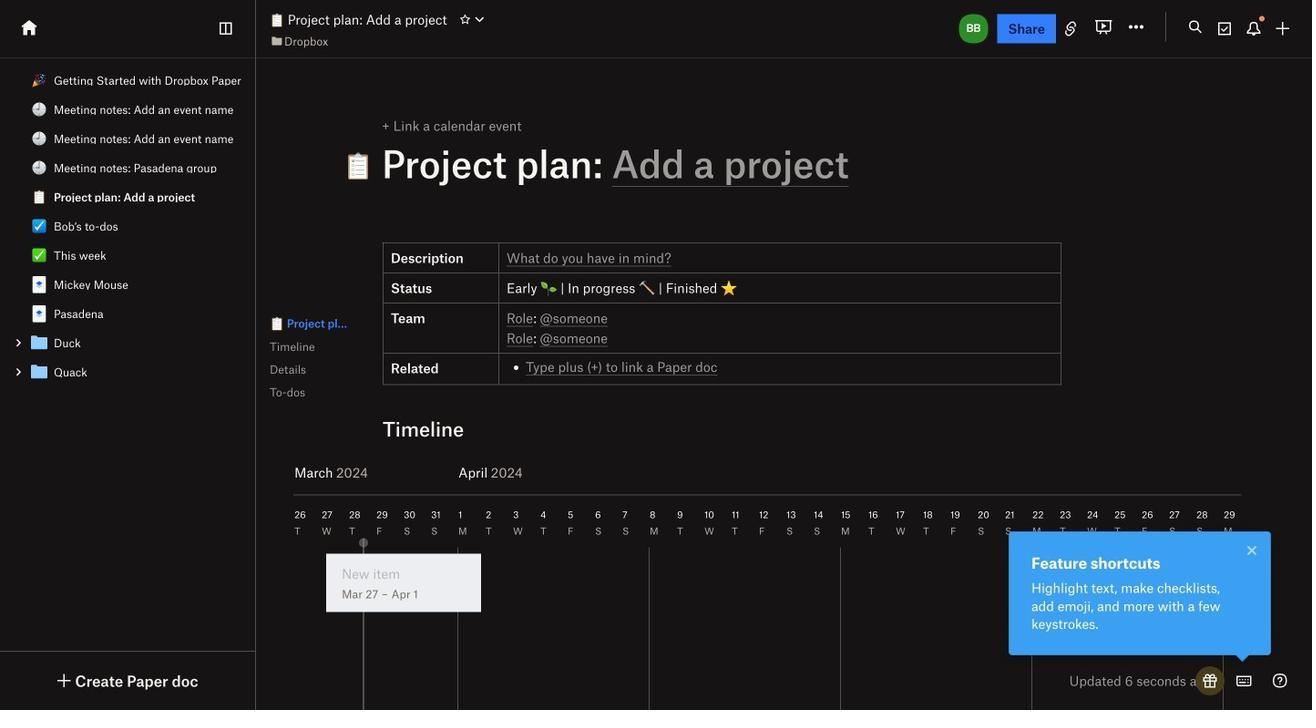 Task type: locate. For each thing, give the bounding box(es) containing it.
2 expand folder image from the top
[[12, 366, 25, 378]]

1 vertical spatial expand folder image
[[12, 366, 25, 378]]

1 template content image from the top
[[28, 274, 50, 295]]

0 vertical spatial nine o'clock image
[[32, 131, 47, 146]]

nine o'clock image
[[32, 102, 47, 117]]

expand folder image for 1st template content image from the bottom of the / contents list
[[12, 336, 25, 349]]

close image
[[1242, 540, 1264, 562]]

check mark button image
[[32, 248, 47, 263]]

1 expand folder image from the top
[[12, 336, 25, 349]]

1 vertical spatial nine o'clock image
[[32, 160, 47, 175]]

heading
[[344, 140, 1030, 187]]

template content image
[[28, 361, 50, 383]]

1 vertical spatial template content image
[[28, 303, 50, 325]]

template content image
[[28, 274, 50, 295], [28, 303, 50, 325], [28, 332, 50, 354]]

check box with check image
[[32, 219, 47, 233]]

nine o'clock image
[[32, 131, 47, 146], [32, 160, 47, 175]]

expand folder image
[[12, 336, 25, 349], [12, 366, 25, 378]]

0 vertical spatial template content image
[[28, 274, 50, 295]]

clipboard image
[[270, 13, 284, 27], [32, 190, 47, 204], [270, 316, 284, 331]]

1 nine o'clock image from the top
[[32, 131, 47, 146]]

/ contents list
[[0, 66, 255, 387]]

2 vertical spatial clipboard image
[[270, 316, 284, 331]]

navigation
[[251, 294, 429, 423]]

0 vertical spatial expand folder image
[[12, 336, 25, 349]]

overlay image
[[1242, 540, 1264, 562]]

2 vertical spatial template content image
[[28, 332, 50, 354]]



Task type: describe. For each thing, give the bounding box(es) containing it.
2 template content image from the top
[[28, 303, 50, 325]]

party popper image
[[32, 73, 47, 88]]

3 template content image from the top
[[28, 332, 50, 354]]

expand folder image for template content icon
[[12, 366, 25, 378]]

1 vertical spatial clipboard image
[[32, 190, 47, 204]]

0 vertical spatial clipboard image
[[270, 13, 284, 27]]

2 nine o'clock image from the top
[[32, 160, 47, 175]]



Task type: vqa. For each thing, say whether or not it's contained in the screenshot.
clipboard image
yes



